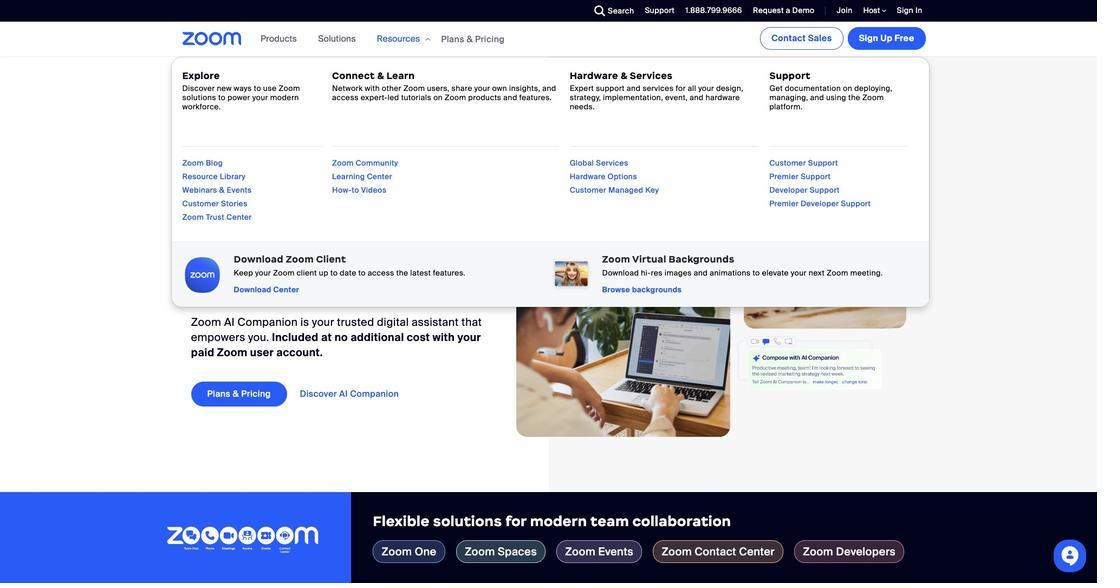 Task type: locate. For each thing, give the bounding box(es) containing it.
zoom inside zoom community learning center how-to videos
[[332, 158, 354, 168]]

events
[[227, 185, 252, 195], [599, 545, 634, 559]]

zoom inside zoom ai companion is your trusted digital assistant that empowers you.
[[191, 316, 221, 330]]

1 premier from the top
[[770, 172, 799, 182]]

zoom logo image
[[182, 32, 242, 46]]

events inside zoom blog resource library webinars & events customer stories zoom trust center
[[227, 185, 252, 195]]

1 vertical spatial events
[[599, 545, 634, 559]]

your inside download zoom client keep your zoom client up to date to access the latest features.
[[255, 268, 271, 278]]

pricing up own
[[475, 33, 505, 45]]

zoom left products
[[445, 93, 466, 103]]

discover down explore
[[182, 84, 215, 93]]

contact down "collaboration"
[[695, 545, 737, 559]]

zoom left the trust on the left top of page
[[182, 212, 204, 222]]

discover
[[182, 84, 215, 93], [300, 389, 337, 400]]

services up services
[[630, 70, 673, 82]]

0 vertical spatial solutions
[[182, 93, 216, 103]]

zoom spaces tab
[[456, 541, 546, 564]]

1 horizontal spatial features.
[[520, 93, 552, 103]]

main content
[[0, 22, 1098, 584]]

zoom left one
[[382, 545, 412, 559]]

in
[[916, 5, 923, 15]]

backgrounds
[[669, 254, 735, 266]]

1 vertical spatial pricing
[[241, 389, 271, 400]]

customer support link
[[770, 158, 838, 168]]

1 vertical spatial that
[[462, 316, 482, 330]]

banner containing explore
[[169, 22, 930, 308]]

1 horizontal spatial services
[[630, 70, 673, 82]]

0 horizontal spatial services
[[596, 158, 629, 168]]

to
[[254, 84, 261, 93], [218, 93, 226, 103], [352, 185, 359, 195], [331, 268, 338, 278], [359, 268, 366, 278], [753, 268, 760, 278]]

0 horizontal spatial customer
[[182, 199, 219, 209]]

solutions
[[182, 93, 216, 103], [433, 513, 502, 531]]

access right date on the top left
[[368, 268, 394, 278]]

your inside zoom ai companion is your trusted digital assistant that empowers you.
[[312, 316, 334, 330]]

1 vertical spatial for
[[506, 513, 527, 531]]

with left other
[[365, 84, 380, 93]]

access down the 'whitepaper'
[[332, 93, 359, 103]]

product information navigation
[[171, 22, 930, 308]]

with inside connect & learn network with other zoom users, share your own insights, and access expert-led tutorials on zoom products and features.
[[365, 84, 380, 93]]

that inside ai that makes you more
[[238, 165, 321, 212]]

the inside download zoom client keep your zoom client up to date to access the latest features.
[[396, 268, 408, 278]]

events up stories
[[227, 185, 252, 195]]

0 horizontal spatial the
[[396, 268, 408, 278]]

modern inside explore discover new ways to use zoom solutions to power your modern workforce.
[[270, 93, 299, 103]]

plans & pricing down user
[[207, 389, 271, 400]]

more up 'users,'
[[417, 71, 436, 81]]

0 horizontal spatial features.
[[433, 268, 466, 278]]

for inside hardware & services expert support and services for all your design, strategy, implementation, event, and hardware needs.
[[676, 84, 686, 93]]

empowers
[[191, 331, 245, 345]]

download
[[234, 254, 284, 266], [603, 268, 639, 278], [234, 285, 271, 295]]

join link
[[829, 0, 856, 22], [837, 5, 853, 15]]

1 horizontal spatial modern
[[530, 513, 587, 531]]

on
[[843, 84, 853, 93], [434, 93, 443, 103]]

your up at
[[312, 316, 334, 330]]

your inside zoom virtual backgrounds download hi-res images and animations to elevate your next zoom meeting.
[[791, 268, 807, 278]]

0 vertical spatial services
[[630, 70, 673, 82]]

and
[[543, 84, 556, 93], [627, 84, 641, 93], [504, 93, 518, 103], [690, 93, 704, 103], [811, 93, 825, 103], [694, 268, 708, 278]]

0 horizontal spatial get
[[208, 71, 221, 80]]

modern up zoom events
[[530, 513, 587, 531]]

request a demo link
[[745, 0, 818, 22], [753, 5, 815, 15]]

zoom
[[279, 84, 300, 93], [404, 84, 425, 93], [445, 93, 466, 103], [863, 93, 884, 103], [182, 158, 204, 168], [332, 158, 354, 168], [182, 212, 204, 222], [286, 254, 314, 266], [603, 254, 631, 266], [273, 268, 295, 278], [827, 268, 849, 278], [191, 316, 221, 330], [217, 346, 248, 360], [382, 545, 412, 559], [465, 545, 495, 559], [565, 545, 596, 559], [662, 545, 692, 559], [803, 545, 834, 559]]

0 horizontal spatial plans
[[207, 389, 231, 400]]

one
[[415, 545, 437, 559]]

tutorials
[[401, 93, 432, 103]]

up
[[881, 33, 893, 44]]

0 horizontal spatial more
[[273, 207, 373, 254]]

1 vertical spatial access
[[368, 268, 394, 278]]

sign inside button
[[859, 33, 879, 44]]

0 vertical spatial plans
[[441, 33, 465, 45]]

center inside zoom blog resource library webinars & events customer stories zoom trust center
[[227, 212, 252, 222]]

ways
[[234, 84, 252, 93]]

1 vertical spatial customer
[[570, 185, 607, 195]]

spaces
[[498, 545, 537, 559]]

events down the team
[[599, 545, 634, 559]]

1 horizontal spatial with
[[433, 331, 455, 345]]

your right all
[[699, 84, 715, 93]]

0 vertical spatial pricing
[[475, 33, 505, 45]]

1.888.799.9666 button
[[678, 0, 745, 22], [686, 5, 742, 15]]

1 vertical spatial premier
[[770, 199, 799, 209]]

download down keep
[[234, 285, 271, 295]]

1 vertical spatial the
[[396, 268, 408, 278]]

zoom up learning
[[332, 158, 354, 168]]

0 horizontal spatial contact
[[695, 545, 737, 559]]

1 horizontal spatial sign
[[897, 5, 914, 15]]

managed
[[609, 185, 644, 195]]

companion for discover
[[350, 389, 399, 400]]

0 horizontal spatial companion
[[238, 316, 298, 330]]

workforce.
[[182, 102, 221, 112]]

download up keep
[[234, 254, 284, 266]]

banner
[[169, 22, 930, 308]]

privacy
[[302, 71, 328, 80]]

get up new
[[208, 71, 221, 80]]

zoom down "collaboration"
[[662, 545, 692, 559]]

0 horizontal spatial solutions
[[182, 93, 216, 103]]

1 horizontal spatial on
[[843, 84, 853, 93]]

1 vertical spatial more
[[273, 207, 373, 254]]

zoom interface icon image
[[557, 182, 771, 269], [738, 336, 882, 390]]

1 horizontal spatial pricing
[[475, 33, 505, 45]]

0 vertical spatial plans & pricing
[[441, 33, 505, 45]]

contact down a on the top right
[[772, 33, 806, 44]]

0 vertical spatial modern
[[270, 93, 299, 103]]

events inside zoom events tab
[[599, 545, 634, 559]]

sign left in
[[897, 5, 914, 15]]

1 vertical spatial with
[[433, 331, 455, 345]]

1 vertical spatial services
[[596, 158, 629, 168]]

the left latest
[[396, 268, 408, 278]]

zoom up resource
[[182, 158, 204, 168]]

more
[[417, 71, 436, 81], [273, 207, 373, 254]]

1 horizontal spatial plans
[[441, 33, 465, 45]]

more up 'up'
[[273, 207, 373, 254]]

0 vertical spatial access
[[332, 93, 359, 103]]

support inside 'support get documentation on deploying, managing, and using the zoom platform.'
[[770, 70, 811, 82]]

discover down account.
[[300, 389, 337, 400]]

0 vertical spatial companion
[[238, 316, 298, 330]]

hi-
[[641, 268, 651, 278]]

customer inside 'customer support premier support developer support premier developer support'
[[770, 158, 807, 168]]

and right support
[[627, 84, 641, 93]]

1 horizontal spatial the
[[849, 93, 861, 103]]

1 horizontal spatial plans & pricing
[[441, 33, 505, 45]]

for
[[676, 84, 686, 93], [506, 513, 527, 531]]

documentation
[[785, 84, 841, 93]]

and right insights,
[[543, 84, 556, 93]]

to left elevate
[[753, 268, 760, 278]]

0 horizontal spatial plans & pricing
[[207, 389, 271, 400]]

plans & pricing inside main content
[[207, 389, 271, 400]]

1 horizontal spatial discover
[[300, 389, 337, 400]]

and left using
[[811, 93, 825, 103]]

customer down webinars
[[182, 199, 219, 209]]

0 horizontal spatial that
[[238, 165, 321, 212]]

customer down the hardware options link
[[570, 185, 607, 195]]

1 horizontal spatial get
[[770, 84, 783, 93]]

solutions
[[318, 33, 356, 44]]

join
[[837, 5, 853, 15]]

digital
[[377, 316, 409, 330]]

customer up "premier support" link
[[770, 158, 807, 168]]

0 vertical spatial premier
[[770, 172, 799, 182]]

res
[[651, 268, 663, 278]]

join link up meetings navigation
[[837, 5, 853, 15]]

1 vertical spatial features.
[[433, 268, 466, 278]]

plans down paid
[[207, 389, 231, 400]]

companion inside zoom ai companion is your trusted digital assistant that empowers you.
[[238, 316, 298, 330]]

0 vertical spatial hardware
[[570, 70, 618, 82]]

explore discover new ways to use zoom solutions to power your modern workforce.
[[182, 70, 300, 112]]

& inside zoom blog resource library webinars & events customer stories zoom trust center
[[219, 185, 225, 195]]

join link left host
[[829, 0, 856, 22]]

for inside main content
[[506, 513, 527, 531]]

premier down developer support link
[[770, 199, 799, 209]]

download up browse
[[603, 268, 639, 278]]

get zoom's ai security & privacy whitepaper
[[208, 71, 372, 80]]

zoom up empowers
[[191, 316, 221, 330]]

zoom spaces
[[465, 545, 537, 559]]

2 vertical spatial download
[[234, 285, 271, 295]]

options
[[608, 172, 637, 182]]

discover ai companion
[[300, 389, 399, 400]]

plans up connect & learn network with other zoom users, share your own insights, and access expert-led tutorials on zoom products and features.
[[441, 33, 465, 45]]

products button
[[261, 22, 302, 56]]

2 hardware from the top
[[570, 172, 606, 182]]

1 vertical spatial sign
[[859, 33, 879, 44]]

1 vertical spatial plans & pricing
[[207, 389, 271, 400]]

your left own
[[475, 84, 490, 93]]

1 hardware from the top
[[570, 70, 618, 82]]

on right tutorials
[[434, 93, 443, 103]]

features. right own
[[520, 93, 552, 103]]

client
[[316, 254, 346, 266]]

0 horizontal spatial pricing
[[241, 389, 271, 400]]

2 horizontal spatial customer
[[770, 158, 807, 168]]

for up spaces
[[506, 513, 527, 531]]

0 vertical spatial with
[[365, 84, 380, 93]]

developer
[[770, 185, 808, 195], [801, 199, 839, 209]]

account.
[[277, 346, 323, 360]]

zoom right using
[[863, 93, 884, 103]]

0 vertical spatial that
[[238, 165, 321, 212]]

security
[[262, 71, 292, 80]]

to right date on the top left
[[359, 268, 366, 278]]

zoom developers tab
[[795, 541, 905, 564]]

zoom up browse
[[603, 254, 631, 266]]

zoom left "client"
[[273, 268, 295, 278]]

1 horizontal spatial companion
[[350, 389, 399, 400]]

to down learning center link on the left top
[[352, 185, 359, 195]]

download inside download zoom client keep your zoom client up to date to access the latest features.
[[234, 254, 284, 266]]

explore
[[182, 70, 220, 82]]

1 horizontal spatial solutions
[[433, 513, 502, 531]]

power
[[228, 93, 250, 103]]

0 vertical spatial events
[[227, 185, 252, 195]]

modern inside main content
[[530, 513, 587, 531]]

2 vertical spatial customer
[[182, 199, 219, 209]]

solutions up zoom spaces
[[433, 513, 502, 531]]

plans
[[441, 33, 465, 45], [207, 389, 231, 400]]

1 horizontal spatial contact
[[772, 33, 806, 44]]

modern down get zoom's ai security & privacy whitepaper
[[270, 93, 299, 103]]

strategy,
[[570, 93, 601, 103]]

0 horizontal spatial for
[[506, 513, 527, 531]]

0 horizontal spatial on
[[434, 93, 443, 103]]

learn inside connect & learn network with other zoom users, share your own insights, and access expert-led tutorials on zoom products and features.
[[387, 70, 415, 82]]

0 vertical spatial customer
[[770, 158, 807, 168]]

your up download center
[[255, 268, 271, 278]]

ai inside zoom ai companion is your trusted digital assistant that empowers you.
[[224, 316, 235, 330]]

insights,
[[509, 84, 541, 93]]

center
[[367, 172, 392, 182], [227, 212, 252, 222], [273, 285, 299, 295], [739, 545, 775, 559]]

0 horizontal spatial sign
[[859, 33, 879, 44]]

additional
[[351, 331, 404, 345]]

with inside included at no additional cost with your paid zoom user account.
[[433, 331, 455, 345]]

1 vertical spatial get
[[770, 84, 783, 93]]

plans & pricing link
[[441, 33, 505, 45], [441, 33, 505, 45], [191, 382, 287, 407]]

users,
[[427, 84, 450, 93]]

zoom left spaces
[[465, 545, 495, 559]]

zoom inside tab
[[662, 545, 692, 559]]

search
[[608, 6, 634, 16]]

discover ai companion link
[[300, 382, 415, 407]]

plans & pricing inside product information navigation
[[441, 33, 505, 45]]

companion for zoom
[[238, 316, 298, 330]]

zoom virtual backgrounds download hi-res images and animations to elevate your next zoom meeting.
[[603, 254, 883, 278]]

1 horizontal spatial events
[[599, 545, 634, 559]]

0 vertical spatial the
[[849, 93, 861, 103]]

at
[[321, 331, 332, 345]]

developer down developer support link
[[801, 199, 839, 209]]

customer inside zoom blog resource library webinars & events customer stories zoom trust center
[[182, 199, 219, 209]]

sign
[[897, 5, 914, 15], [859, 33, 879, 44]]

customer inside global services hardware options customer managed key
[[570, 185, 607, 195]]

hardware down global
[[570, 172, 606, 182]]

access inside connect & learn network with other zoom users, share your own insights, and access expert-led tutorials on zoom products and features.
[[332, 93, 359, 103]]

hardware
[[570, 70, 618, 82], [570, 172, 606, 182]]

included
[[272, 331, 319, 345]]

zoom unified communication platform image
[[167, 528, 319, 556]]

1 vertical spatial contact
[[695, 545, 737, 559]]

hardware & services expert support and services for all your design, strategy, implementation, event, and hardware needs.
[[570, 70, 744, 112]]

zoom down empowers
[[217, 346, 248, 360]]

main content containing ai that makes you more
[[0, 22, 1098, 584]]

0 vertical spatial more
[[417, 71, 436, 81]]

for left all
[[676, 84, 686, 93]]

hardware up expert
[[570, 70, 618, 82]]

1 horizontal spatial that
[[462, 316, 482, 330]]

services up the hardware options link
[[596, 158, 629, 168]]

1 horizontal spatial access
[[368, 268, 394, 278]]

your down the assistant
[[458, 331, 481, 345]]

your right the ways
[[252, 93, 268, 103]]

no
[[335, 331, 348, 345]]

trust
[[206, 212, 225, 222]]

customer
[[770, 158, 807, 168], [570, 185, 607, 195], [182, 199, 219, 209]]

0 horizontal spatial events
[[227, 185, 252, 195]]

0 vertical spatial for
[[676, 84, 686, 93]]

on inside connect & learn network with other zoom users, share your own insights, and access expert-led tutorials on zoom products and features.
[[434, 93, 443, 103]]

on left deploying,
[[843, 84, 853, 93]]

0 vertical spatial download
[[234, 254, 284, 266]]

with down the assistant
[[433, 331, 455, 345]]

your inside connect & learn network with other zoom users, share your own insights, and access expert-led tutorials on zoom products and features.
[[475, 84, 490, 93]]

hardware inside global services hardware options customer managed key
[[570, 172, 606, 182]]

features. right latest
[[433, 268, 466, 278]]

ai inside ai that makes you more
[[191, 165, 229, 212]]

0 vertical spatial get
[[208, 71, 221, 80]]

plans & pricing up share
[[441, 33, 505, 45]]

0 horizontal spatial with
[[365, 84, 380, 93]]

your inside explore discover new ways to use zoom solutions to power your modern workforce.
[[252, 93, 268, 103]]

and down backgrounds
[[694, 268, 708, 278]]

to left power
[[218, 93, 226, 103]]

get up platform.
[[770, 84, 783, 93]]

browse backgrounds
[[603, 285, 682, 295]]

1 vertical spatial companion
[[350, 389, 399, 400]]

0 vertical spatial features.
[[520, 93, 552, 103]]

whitepaper
[[330, 71, 372, 80]]

sign left up
[[859, 33, 879, 44]]

1 horizontal spatial for
[[676, 84, 686, 93]]

0 vertical spatial zoom interface icon image
[[557, 182, 771, 269]]

premier down customer support link
[[770, 172, 799, 182]]

solutions down explore
[[182, 93, 216, 103]]

1 vertical spatial discover
[[300, 389, 337, 400]]

to left use on the left top of the page
[[254, 84, 261, 93]]

1 vertical spatial solutions
[[433, 513, 502, 531]]

1 vertical spatial plans
[[207, 389, 231, 400]]

contact inside meetings navigation
[[772, 33, 806, 44]]

developers
[[836, 545, 896, 559]]

0 vertical spatial sign
[[897, 5, 914, 15]]

sign for sign in
[[897, 5, 914, 15]]

1 horizontal spatial customer
[[570, 185, 607, 195]]

zoom down get zoom's ai security & privacy whitepaper
[[279, 84, 300, 93]]

0 vertical spatial contact
[[772, 33, 806, 44]]

the right using
[[849, 93, 861, 103]]

1 vertical spatial download
[[603, 268, 639, 278]]

get inside main content
[[208, 71, 221, 80]]

center inside zoom community learning center how-to videos
[[367, 172, 392, 182]]

get
[[208, 71, 221, 80], [770, 84, 783, 93]]

developer down "premier support" link
[[770, 185, 808, 195]]

features.
[[520, 93, 552, 103], [433, 268, 466, 278]]

1 vertical spatial modern
[[530, 513, 587, 531]]

zoom up "client"
[[286, 254, 314, 266]]

pricing down user
[[241, 389, 271, 400]]

& inside hardware & services expert support and services for all your design, strategy, implementation, event, and hardware needs.
[[621, 70, 628, 82]]

0 vertical spatial discover
[[182, 84, 215, 93]]

request a demo
[[753, 5, 815, 15]]

download for center
[[234, 285, 271, 295]]

your left next
[[791, 268, 807, 278]]

next
[[809, 268, 825, 278]]

0 horizontal spatial discover
[[182, 84, 215, 93]]

to inside zoom virtual backgrounds download hi-res images and animations to elevate your next zoom meeting.
[[753, 268, 760, 278]]

1 vertical spatial hardware
[[570, 172, 606, 182]]

zoom down flexible solutions for modern team collaboration on the bottom of page
[[565, 545, 596, 559]]

sign in
[[897, 5, 923, 15]]

community
[[356, 158, 398, 168]]

0 horizontal spatial modern
[[270, 93, 299, 103]]

0 horizontal spatial access
[[332, 93, 359, 103]]

get inside 'support get documentation on deploying, managing, and using the zoom platform.'
[[770, 84, 783, 93]]

&
[[467, 33, 473, 45], [377, 70, 384, 82], [621, 70, 628, 82], [294, 71, 300, 80], [219, 185, 225, 195], [233, 389, 239, 400]]

services inside global services hardware options customer managed key
[[596, 158, 629, 168]]

global services hardware options customer managed key
[[570, 158, 659, 195]]

the inside 'support get documentation on deploying, managing, and using the zoom platform.'
[[849, 93, 861, 103]]

ai that makes you more
[[191, 165, 456, 254]]

library
[[220, 172, 246, 182]]

zoom right next
[[827, 268, 849, 278]]



Task type: describe. For each thing, give the bounding box(es) containing it.
zoom trust center link
[[182, 212, 252, 222]]

how-to videos link
[[332, 185, 387, 195]]

zoom down learn more
[[404, 84, 425, 93]]

features. inside connect & learn network with other zoom users, share your own insights, and access expert-led tutorials on zoom products and features.
[[520, 93, 552, 103]]

global
[[570, 158, 594, 168]]

network
[[332, 84, 363, 93]]

discover inside main content
[[300, 389, 337, 400]]

connect & learn network with other zoom users, share your own insights, and access expert-led tutorials on zoom products and features.
[[332, 70, 556, 103]]

global services link
[[570, 158, 629, 168]]

zoom contact center tab
[[653, 541, 784, 564]]

flexible solutions for modern team collaboration tab list
[[373, 541, 1076, 564]]

latest
[[411, 268, 431, 278]]

1 vertical spatial zoom interface icon image
[[738, 336, 882, 390]]

discover inside explore discover new ways to use zoom solutions to power your modern workforce.
[[182, 84, 215, 93]]

download zoom client keep your zoom client up to date to access the latest features.
[[234, 254, 466, 278]]

1 vertical spatial developer
[[801, 199, 839, 209]]

hardware options link
[[570, 172, 637, 182]]

download center
[[234, 285, 299, 295]]

zoom left developers
[[803, 545, 834, 559]]

collaboration
[[633, 513, 731, 531]]

your inside hardware & services expert support and services for all your design, strategy, implementation, event, and hardware needs.
[[699, 84, 715, 93]]

learn more
[[394, 71, 436, 81]]

and inside 'support get documentation on deploying, managing, and using the zoom platform.'
[[811, 93, 825, 103]]

solutions button
[[318, 22, 361, 56]]

backgrounds
[[632, 285, 682, 295]]

that inside zoom ai companion is your trusted digital assistant that empowers you.
[[462, 316, 482, 330]]

animations
[[710, 268, 751, 278]]

browse backgrounds link
[[603, 285, 682, 295]]

zoom developers
[[803, 545, 896, 559]]

products
[[261, 33, 297, 44]]

on inside 'support get documentation on deploying, managing, and using the zoom platform.'
[[843, 84, 853, 93]]

up
[[319, 268, 329, 278]]

to right 'up'
[[331, 268, 338, 278]]

design,
[[717, 84, 744, 93]]

& inside connect & learn network with other zoom users, share your own insights, and access expert-led tutorials on zoom products and features.
[[377, 70, 384, 82]]

client
[[297, 268, 317, 278]]

other
[[382, 84, 402, 93]]

virtual
[[633, 254, 667, 266]]

images
[[665, 268, 692, 278]]

services inside hardware & services expert support and services for all your design, strategy, implementation, event, and hardware needs.
[[630, 70, 673, 82]]

zoom inside included at no additional cost with your paid zoom user account.
[[217, 346, 248, 360]]

2 premier from the top
[[770, 199, 799, 209]]

contact inside tab
[[695, 545, 737, 559]]

led
[[388, 93, 399, 103]]

you.
[[248, 331, 269, 345]]

needs.
[[570, 102, 595, 112]]

resource library link
[[182, 172, 246, 182]]

search button
[[587, 0, 637, 22]]

zoom one
[[382, 545, 437, 559]]

own
[[492, 84, 507, 93]]

share
[[452, 84, 473, 93]]

request
[[753, 5, 784, 15]]

download zoom client image
[[182, 254, 223, 295]]

cost
[[407, 331, 430, 345]]

meetings navigation
[[758, 22, 928, 52]]

and right event,
[[690, 93, 704, 103]]

contact sales
[[772, 33, 832, 44]]

managing,
[[770, 93, 809, 103]]

event,
[[666, 93, 688, 103]]

learning
[[332, 172, 365, 182]]

how-
[[332, 185, 352, 195]]

assistant
[[412, 316, 459, 330]]

zoom inside 'support get documentation on deploying, managing, and using the zoom platform.'
[[863, 93, 884, 103]]

flexible
[[373, 513, 430, 531]]

zoom community learning center how-to videos
[[332, 158, 398, 195]]

hardware inside hardware & services expert support and services for all your design, strategy, implementation, event, and hardware needs.
[[570, 70, 618, 82]]

sign up free
[[859, 33, 915, 44]]

download center link
[[234, 285, 299, 295]]

zoom events
[[565, 545, 634, 559]]

zoom virtual backgrounds image
[[551, 254, 592, 295]]

services
[[643, 84, 674, 93]]

premier developer support link
[[770, 199, 871, 209]]

center inside zoom contact center tab
[[739, 545, 775, 559]]

zoom inside explore discover new ways to use zoom solutions to power your modern workforce.
[[279, 84, 300, 93]]

blog
[[206, 158, 223, 168]]

zoom ai companion is your trusted digital assistant that empowers you.
[[191, 316, 482, 345]]

customer managed key link
[[570, 185, 659, 195]]

new
[[217, 84, 232, 93]]

sign for sign up free
[[859, 33, 879, 44]]

resources
[[377, 33, 420, 44]]

zoom one tab
[[373, 541, 445, 564]]

implementation,
[[603, 93, 664, 103]]

more inside ai that makes you more
[[273, 207, 373, 254]]

key
[[646, 185, 659, 195]]

using
[[827, 93, 847, 103]]

to inside zoom community learning center how-to videos
[[352, 185, 359, 195]]

support
[[596, 84, 625, 93]]

pricing inside product information navigation
[[475, 33, 505, 45]]

1.888.799.9666
[[686, 5, 742, 15]]

hardware
[[706, 93, 740, 103]]

download inside zoom virtual backgrounds download hi-res images and animations to elevate your next zoom meeting.
[[603, 268, 639, 278]]

and inside zoom virtual backgrounds download hi-res images and animations to elevate your next zoom meeting.
[[694, 268, 708, 278]]

0 vertical spatial developer
[[770, 185, 808, 195]]

free
[[895, 33, 915, 44]]

team
[[591, 513, 629, 531]]

expert
[[570, 84, 594, 93]]

date
[[340, 268, 357, 278]]

zoom community link
[[332, 158, 398, 168]]

1 horizontal spatial more
[[417, 71, 436, 81]]

included at no additional cost with your paid zoom user account.
[[191, 331, 481, 360]]

demo
[[793, 5, 815, 15]]

products
[[468, 93, 502, 103]]

access inside download zoom client keep your zoom client up to date to access the latest features.
[[368, 268, 394, 278]]

sign up free button
[[848, 27, 926, 50]]

plans inside main content
[[207, 389, 231, 400]]

plans inside product information navigation
[[441, 33, 465, 45]]

pricing inside main content
[[241, 389, 271, 400]]

download for zoom
[[234, 254, 284, 266]]

flexible solutions for modern team collaboration
[[373, 513, 731, 531]]

host
[[864, 5, 882, 15]]

host button
[[864, 5, 887, 16]]

browse
[[603, 285, 630, 295]]

solutions inside main content
[[433, 513, 502, 531]]

platform.
[[770, 102, 803, 112]]

zoom blog resource library webinars & events customer stories zoom trust center
[[182, 158, 252, 222]]

features. inside download zoom client keep your zoom client up to date to access the latest features.
[[433, 268, 466, 278]]

zoom events tab
[[557, 541, 642, 564]]

sales
[[808, 33, 832, 44]]

meeting.
[[851, 268, 883, 278]]

webinars
[[182, 185, 217, 195]]

solutions inside explore discover new ways to use zoom solutions to power your modern workforce.
[[182, 93, 216, 103]]

your inside included at no additional cost with your paid zoom user account.
[[458, 331, 481, 345]]

zoom's
[[223, 71, 250, 80]]

learn inside main content
[[394, 71, 415, 81]]

and right products
[[504, 93, 518, 103]]



Task type: vqa. For each thing, say whether or not it's contained in the screenshot.
bottommost Premier
yes



